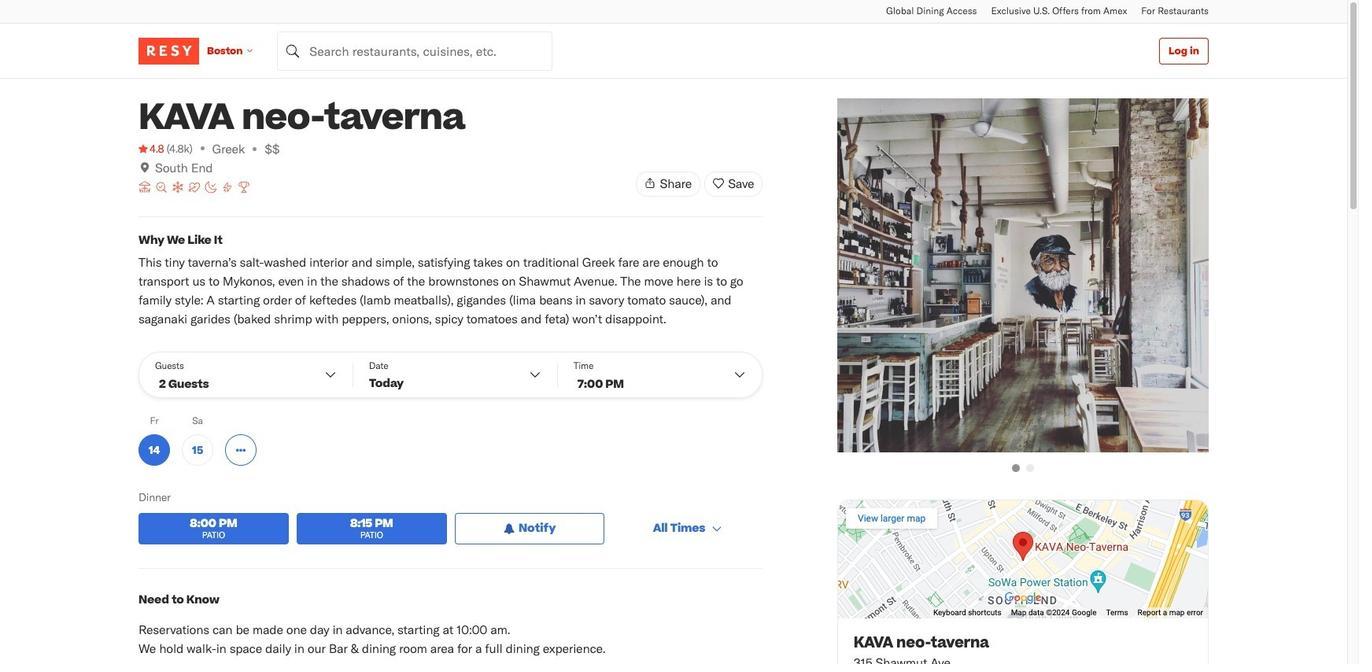 Task type: vqa. For each thing, say whether or not it's contained in the screenshot.
THE SEARCH RESTAURANTS, CUISINES, ETC. text box
yes



Task type: describe. For each thing, give the bounding box(es) containing it.
4.8 out of 5 stars image
[[139, 141, 164, 157]]



Task type: locate. For each thing, give the bounding box(es) containing it.
None field
[[277, 31, 553, 70]]

Search restaurants, cuisines, etc. text field
[[277, 31, 553, 70]]



